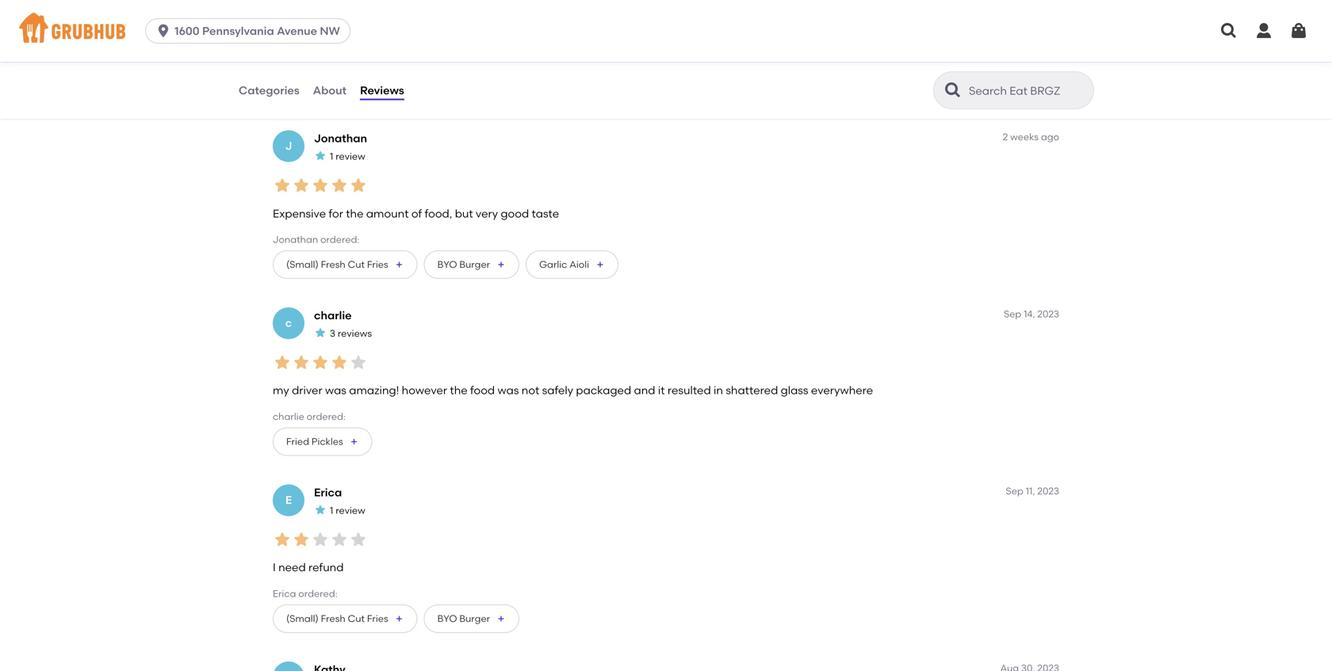 Task type: describe. For each thing, give the bounding box(es) containing it.
garlic aioli
[[539, 259, 589, 270]]

(small) fresh cut fries button for jonathan
[[273, 250, 418, 279]]

sep 14, 2023
[[1004, 308, 1059, 320]]

aioli
[[570, 259, 589, 270]]

byo burger button for expensive for the amount of food, but very good taste
[[424, 250, 519, 279]]

1600 pennsylvania avenue nw
[[175, 24, 340, 38]]

should
[[380, 30, 416, 43]]

how
[[587, 30, 609, 43]]

of
[[411, 207, 422, 220]]

1600 pennsylvania avenue nw button
[[145, 18, 357, 44]]

pickles
[[312, 436, 343, 448]]

1 horizontal spatial svg image
[[1254, 21, 1274, 40]]

it for resulted
[[658, 384, 665, 397]]

Search Eat BRGZ search field
[[967, 83, 1089, 98]]

food left more.
[[471, 30, 496, 43]]

good food but they should cover the food more. you never how it will be store during the delivery.
[[273, 30, 788, 43]]

fried pickles button
[[273, 428, 372, 456]]

1 review for jonathan
[[330, 151, 365, 162]]

amazing!
[[349, 384, 399, 397]]

nw
[[320, 24, 340, 38]]

good
[[501, 207, 529, 220]]

ordered: for but
[[309, 57, 348, 68]]

ordered: for the
[[320, 234, 360, 245]]

erica ordered:
[[273, 588, 337, 600]]

refund
[[308, 561, 344, 575]]

you
[[532, 30, 551, 43]]

however
[[402, 384, 447, 397]]

classic single
[[286, 82, 350, 93]]

1 review for erica
[[330, 505, 365, 517]]

(small) fresh cut fries for jonathan
[[286, 259, 388, 270]]

2
[[1003, 131, 1008, 143]]

charlie for charlie ordered:
[[273, 411, 304, 423]]

about
[[313, 84, 347, 97]]

charlie for charlie
[[314, 309, 352, 322]]

(small) fresh cut fries button for erica
[[273, 605, 418, 633]]

pennsylvania
[[202, 24, 274, 38]]

0 vertical spatial cut
[[460, 82, 477, 93]]

fries for jonathan
[[367, 259, 388, 270]]

fries for erica
[[367, 613, 388, 625]]

plus icon image for (small) fresh cut fries button for jonathan
[[395, 260, 404, 269]]

0 vertical spatial (small) fresh cut fries
[[399, 82, 501, 93]]

2 was from the left
[[498, 384, 519, 397]]

fried
[[286, 436, 309, 448]]

taste
[[532, 207, 559, 220]]

food left not in the bottom left of the page
[[470, 384, 495, 397]]

very
[[476, 207, 498, 220]]

the right the during
[[724, 30, 742, 43]]

2023 for i need refund
[[1037, 486, 1059, 497]]

not
[[522, 384, 539, 397]]

0 vertical spatial fresh
[[433, 82, 458, 93]]

they
[[354, 30, 377, 43]]

byo for refund
[[437, 613, 457, 625]]

classic
[[286, 82, 319, 93]]

14,
[[1024, 308, 1035, 320]]

safely
[[542, 384, 573, 397]]

sep for i need refund
[[1006, 486, 1024, 497]]

charlie ordered:
[[273, 411, 346, 423]]

avenue
[[277, 24, 317, 38]]

burger for i need refund
[[459, 613, 490, 625]]

1600
[[175, 24, 200, 38]]

monica ordered:
[[273, 57, 348, 68]]

erica for erica ordered:
[[273, 588, 296, 600]]

0 horizontal spatial but
[[333, 30, 351, 43]]

the right for
[[346, 207, 364, 220]]

classic single button
[[273, 73, 379, 102]]

categories button
[[238, 62, 300, 119]]

my driver was amazing! however the food was not safely packaged and it resulted in shattered glass everywhere
[[273, 384, 873, 397]]

1 for erica
[[330, 505, 333, 517]]

search icon image
[[944, 81, 963, 100]]

erica for erica
[[314, 486, 342, 499]]

store
[[657, 30, 684, 43]]

for
[[329, 207, 343, 220]]



Task type: locate. For each thing, give the bounding box(es) containing it.
plus icon image for (small) fresh cut fries button associated with erica
[[395, 614, 404, 624]]

(small) fresh cut fries button down the erica ordered: on the bottom left of the page
[[273, 605, 418, 633]]

0 vertical spatial sep
[[1004, 308, 1022, 320]]

review up refund on the bottom left
[[336, 505, 365, 517]]

the right cover
[[451, 30, 468, 43]]

delivery.
[[745, 30, 788, 43]]

2 vertical spatial fresh
[[321, 613, 345, 625]]

ordered: down refund on the bottom left
[[298, 588, 337, 600]]

plus icon image for byo burger button corresponding to expensive for the amount of food, but very good taste
[[496, 260, 506, 269]]

the right however
[[450, 384, 468, 397]]

c
[[285, 317, 292, 330]]

plus icon image for fried pickles button
[[349, 437, 359, 447]]

expensive
[[273, 207, 326, 220]]

0 vertical spatial 1
[[330, 151, 333, 162]]

1 vertical spatial charlie
[[273, 411, 304, 423]]

1 vertical spatial erica
[[273, 588, 296, 600]]

2 vertical spatial fries
[[367, 613, 388, 625]]

fresh down cover
[[433, 82, 458, 93]]

svg image inside 1600 pennsylvania avenue nw "button"
[[156, 23, 171, 39]]

(small) fresh cut fries down the erica ordered: on the bottom left of the page
[[286, 613, 388, 625]]

0 vertical spatial it
[[612, 30, 619, 43]]

2023 right 11,
[[1037, 486, 1059, 497]]

plus icon image for garlic aioli button
[[596, 260, 605, 269]]

good
[[273, 30, 303, 43]]

reviews
[[360, 84, 404, 97]]

1 was from the left
[[325, 384, 346, 397]]

byo burger button
[[424, 250, 519, 279], [424, 605, 519, 633]]

ordered: for refund
[[298, 588, 337, 600]]

2 byo from the top
[[437, 613, 457, 625]]

1 vertical spatial cut
[[348, 259, 365, 270]]

1 1 review from the top
[[330, 151, 365, 162]]

fresh for jonathan
[[321, 259, 345, 270]]

(small)
[[399, 82, 431, 93], [286, 259, 319, 270], [286, 613, 319, 625]]

cut for jonathan
[[348, 259, 365, 270]]

erica
[[314, 486, 342, 499], [273, 588, 296, 600]]

cut
[[460, 82, 477, 93], [348, 259, 365, 270], [348, 613, 365, 625]]

it right and
[[658, 384, 665, 397]]

byo burger for i need refund
[[437, 613, 490, 625]]

during
[[687, 30, 722, 43]]

about button
[[312, 62, 347, 119]]

ago
[[1041, 131, 1059, 143]]

(small) down jonathan ordered: on the top left of the page
[[286, 259, 319, 270]]

0 vertical spatial 2023
[[1037, 308, 1059, 320]]

svg image
[[1254, 21, 1274, 40], [1289, 21, 1308, 40], [156, 23, 171, 39]]

1 horizontal spatial was
[[498, 384, 519, 397]]

byo burger button for i need refund
[[424, 605, 519, 633]]

garlic aioli button
[[526, 250, 619, 279]]

1 vertical spatial fries
[[367, 259, 388, 270]]

food up monica ordered:
[[306, 30, 330, 43]]

weeks
[[1010, 131, 1039, 143]]

ordered: up classic single button
[[309, 57, 348, 68]]

1 2023 from the top
[[1037, 308, 1059, 320]]

2 vertical spatial cut
[[348, 613, 365, 625]]

2 byo burger button from the top
[[424, 605, 519, 633]]

cover
[[418, 30, 448, 43]]

1 vertical spatial byo
[[437, 613, 457, 625]]

0 vertical spatial but
[[333, 30, 351, 43]]

byo for the
[[437, 259, 457, 270]]

(small) for jonathan
[[286, 259, 319, 270]]

0 vertical spatial byo burger
[[437, 259, 490, 270]]

1 review
[[330, 151, 365, 162], [330, 505, 365, 517]]

(small) fresh cut fries down jonathan ordered: on the top left of the page
[[286, 259, 388, 270]]

amount
[[366, 207, 409, 220]]

glass
[[781, 384, 808, 397]]

2 vertical spatial (small) fresh cut fries button
[[273, 605, 418, 633]]

byo burger
[[437, 259, 490, 270], [437, 613, 490, 625]]

0 vertical spatial burger
[[459, 259, 490, 270]]

2 horizontal spatial svg image
[[1289, 21, 1308, 40]]

2023
[[1037, 308, 1059, 320], [1037, 486, 1059, 497]]

burger for expensive for the amount of food, but very good taste
[[459, 259, 490, 270]]

reviews button
[[359, 62, 405, 119]]

food,
[[425, 207, 452, 220]]

jonathan for jonathan
[[314, 132, 367, 145]]

1 right the "j"
[[330, 151, 333, 162]]

was right driver in the left of the page
[[325, 384, 346, 397]]

but left the very
[[455, 207, 473, 220]]

need
[[278, 561, 306, 575]]

charlie up fried
[[273, 411, 304, 423]]

plus icon image for byo burger button related to i need refund
[[496, 614, 506, 624]]

1 for jonathan
[[330, 151, 333, 162]]

sep left 11,
[[1006, 486, 1024, 497]]

erica down the need
[[273, 588, 296, 600]]

svg image
[[1220, 21, 1239, 40]]

jonathan ordered:
[[273, 234, 360, 245]]

1 vertical spatial (small)
[[286, 259, 319, 270]]

was left not in the bottom left of the page
[[498, 384, 519, 397]]

star icon image
[[273, 0, 292, 18], [292, 0, 311, 18], [311, 0, 330, 18], [330, 0, 349, 18], [314, 150, 327, 162], [273, 176, 292, 195], [292, 176, 311, 195], [311, 176, 330, 195], [330, 176, 349, 195], [349, 176, 368, 195], [314, 327, 327, 340], [273, 353, 292, 372], [292, 353, 311, 372], [311, 353, 330, 372], [330, 353, 349, 372], [349, 353, 368, 372], [314, 504, 327, 517], [273, 530, 292, 549], [292, 530, 311, 549], [311, 530, 330, 549], [330, 530, 349, 549], [349, 530, 368, 549]]

1 horizontal spatial but
[[455, 207, 473, 220]]

1 1 from the top
[[330, 151, 333, 162]]

jonathan down about button
[[314, 132, 367, 145]]

1 vertical spatial burger
[[459, 613, 490, 625]]

2023 for my driver was amazing! however the food was not safely packaged and it resulted in shattered glass everywhere
[[1037, 308, 1059, 320]]

cut for erica
[[348, 613, 365, 625]]

plus icon image
[[356, 83, 365, 92], [395, 260, 404, 269], [496, 260, 506, 269], [596, 260, 605, 269], [349, 437, 359, 447], [395, 614, 404, 624], [496, 614, 506, 624]]

fresh down jonathan ordered: on the top left of the page
[[321, 259, 345, 270]]

fresh
[[433, 82, 458, 93], [321, 259, 345, 270], [321, 613, 345, 625]]

review
[[336, 151, 365, 162], [336, 505, 365, 517]]

11,
[[1026, 486, 1035, 497]]

0 vertical spatial jonathan
[[314, 132, 367, 145]]

plus icon image inside classic single button
[[356, 83, 365, 92]]

1 review up for
[[330, 151, 365, 162]]

never
[[554, 30, 584, 43]]

1 vertical spatial fresh
[[321, 259, 345, 270]]

sep 11, 2023
[[1006, 486, 1059, 497]]

1 vertical spatial jonathan
[[273, 234, 318, 245]]

2 1 from the top
[[330, 505, 333, 517]]

shattered
[[726, 384, 778, 397]]

0 horizontal spatial svg image
[[156, 23, 171, 39]]

2 review from the top
[[336, 505, 365, 517]]

driver
[[292, 384, 322, 397]]

(small) fresh cut fries button down jonathan ordered: on the top left of the page
[[273, 250, 418, 279]]

0 horizontal spatial erica
[[273, 588, 296, 600]]

e
[[285, 494, 292, 507]]

be
[[641, 30, 655, 43]]

2 weeks ago
[[1003, 131, 1059, 143]]

(small) for erica
[[286, 613, 319, 625]]

0 vertical spatial byo
[[437, 259, 457, 270]]

2 vertical spatial (small) fresh cut fries
[[286, 613, 388, 625]]

1 vertical spatial 2023
[[1037, 486, 1059, 497]]

(small) fresh cut fries down cover
[[399, 82, 501, 93]]

fresh for erica
[[321, 613, 345, 625]]

1 burger from the top
[[459, 259, 490, 270]]

1 vertical spatial (small) fresh cut fries
[[286, 259, 388, 270]]

garlic
[[539, 259, 567, 270]]

2 vertical spatial (small)
[[286, 613, 319, 625]]

monica
[[273, 57, 307, 68]]

1 vertical spatial (small) fresh cut fries button
[[273, 250, 418, 279]]

charlie
[[314, 309, 352, 322], [273, 411, 304, 423]]

1
[[330, 151, 333, 162], [330, 505, 333, 517]]

single
[[322, 82, 350, 93]]

and
[[634, 384, 655, 397]]

but left they
[[333, 30, 351, 43]]

but
[[333, 30, 351, 43], [455, 207, 473, 220]]

will
[[621, 30, 638, 43]]

i need refund
[[273, 561, 344, 575]]

(small) fresh cut fries for erica
[[286, 613, 388, 625]]

1 review right the e
[[330, 505, 365, 517]]

0 vertical spatial (small)
[[399, 82, 431, 93]]

1 byo burger from the top
[[437, 259, 490, 270]]

2 2023 from the top
[[1037, 486, 1059, 497]]

byo burger for expensive for the amount of food, but very good taste
[[437, 259, 490, 270]]

(small) down the erica ordered: on the bottom left of the page
[[286, 613, 319, 625]]

1 vertical spatial 1 review
[[330, 505, 365, 517]]

j
[[285, 139, 292, 153]]

plus icon image for classic single button
[[356, 83, 365, 92]]

it left the will
[[612, 30, 619, 43]]

1 vertical spatial it
[[658, 384, 665, 397]]

categories
[[239, 84, 299, 97]]

burger
[[459, 259, 490, 270], [459, 613, 490, 625]]

0 horizontal spatial charlie
[[273, 411, 304, 423]]

jonathan
[[314, 132, 367, 145], [273, 234, 318, 245]]

was
[[325, 384, 346, 397], [498, 384, 519, 397]]

i
[[273, 561, 276, 575]]

2 burger from the top
[[459, 613, 490, 625]]

1 vertical spatial but
[[455, 207, 473, 220]]

2023 right 14,
[[1037, 308, 1059, 320]]

1 byo from the top
[[437, 259, 457, 270]]

reviews
[[338, 328, 372, 339]]

0 vertical spatial review
[[336, 151, 365, 162]]

review up for
[[336, 151, 365, 162]]

1 vertical spatial 1
[[330, 505, 333, 517]]

food
[[306, 30, 330, 43], [471, 30, 496, 43], [470, 384, 495, 397]]

1 right the e
[[330, 505, 333, 517]]

0 vertical spatial fries
[[480, 82, 501, 93]]

plus icon image inside fried pickles button
[[349, 437, 359, 447]]

plus icon image inside garlic aioli button
[[596, 260, 605, 269]]

0 horizontal spatial it
[[612, 30, 619, 43]]

2 byo burger from the top
[[437, 613, 490, 625]]

it
[[612, 30, 619, 43], [658, 384, 665, 397]]

it for will
[[612, 30, 619, 43]]

0 vertical spatial byo burger button
[[424, 250, 519, 279]]

1 vertical spatial byo burger
[[437, 613, 490, 625]]

ordered: down for
[[320, 234, 360, 245]]

0 vertical spatial erica
[[314, 486, 342, 499]]

1 horizontal spatial erica
[[314, 486, 342, 499]]

1 horizontal spatial it
[[658, 384, 665, 397]]

sep
[[1004, 308, 1022, 320], [1006, 486, 1024, 497]]

main navigation navigation
[[0, 0, 1332, 62]]

0 vertical spatial charlie
[[314, 309, 352, 322]]

resulted
[[668, 384, 711, 397]]

1 vertical spatial review
[[336, 505, 365, 517]]

jonathan down expensive in the top of the page
[[273, 234, 318, 245]]

1 vertical spatial sep
[[1006, 486, 1024, 497]]

expensive for the amount of food, but very good taste
[[273, 207, 559, 220]]

more.
[[498, 30, 529, 43]]

ordered: for was
[[307, 411, 346, 423]]

0 horizontal spatial was
[[325, 384, 346, 397]]

review for erica
[[336, 505, 365, 517]]

fries
[[480, 82, 501, 93], [367, 259, 388, 270], [367, 613, 388, 625]]

1 byo burger button from the top
[[424, 250, 519, 279]]

0 vertical spatial (small) fresh cut fries button
[[385, 73, 530, 102]]

(small) down 'should'
[[399, 82, 431, 93]]

sep for my driver was amazing! however the food was not safely packaged and it resulted in shattered glass everywhere
[[1004, 308, 1022, 320]]

in
[[714, 384, 723, 397]]

0 vertical spatial 1 review
[[330, 151, 365, 162]]

charlie up 3
[[314, 309, 352, 322]]

my
[[273, 384, 289, 397]]

3
[[330, 328, 335, 339]]

ordered: up pickles
[[307, 411, 346, 423]]

fried pickles
[[286, 436, 343, 448]]

1 review from the top
[[336, 151, 365, 162]]

sep left 14,
[[1004, 308, 1022, 320]]

1 horizontal spatial charlie
[[314, 309, 352, 322]]

2 1 review from the top
[[330, 505, 365, 517]]

everywhere
[[811, 384, 873, 397]]

review for jonathan
[[336, 151, 365, 162]]

(small) fresh cut fries button down cover
[[385, 73, 530, 102]]

1 vertical spatial byo burger button
[[424, 605, 519, 633]]

erica right the e
[[314, 486, 342, 499]]

fresh down the erica ordered: on the bottom left of the page
[[321, 613, 345, 625]]

3 reviews
[[330, 328, 372, 339]]

jonathan for jonathan ordered:
[[273, 234, 318, 245]]

packaged
[[576, 384, 631, 397]]



Task type: vqa. For each thing, say whether or not it's contained in the screenshot.
$6.00
no



